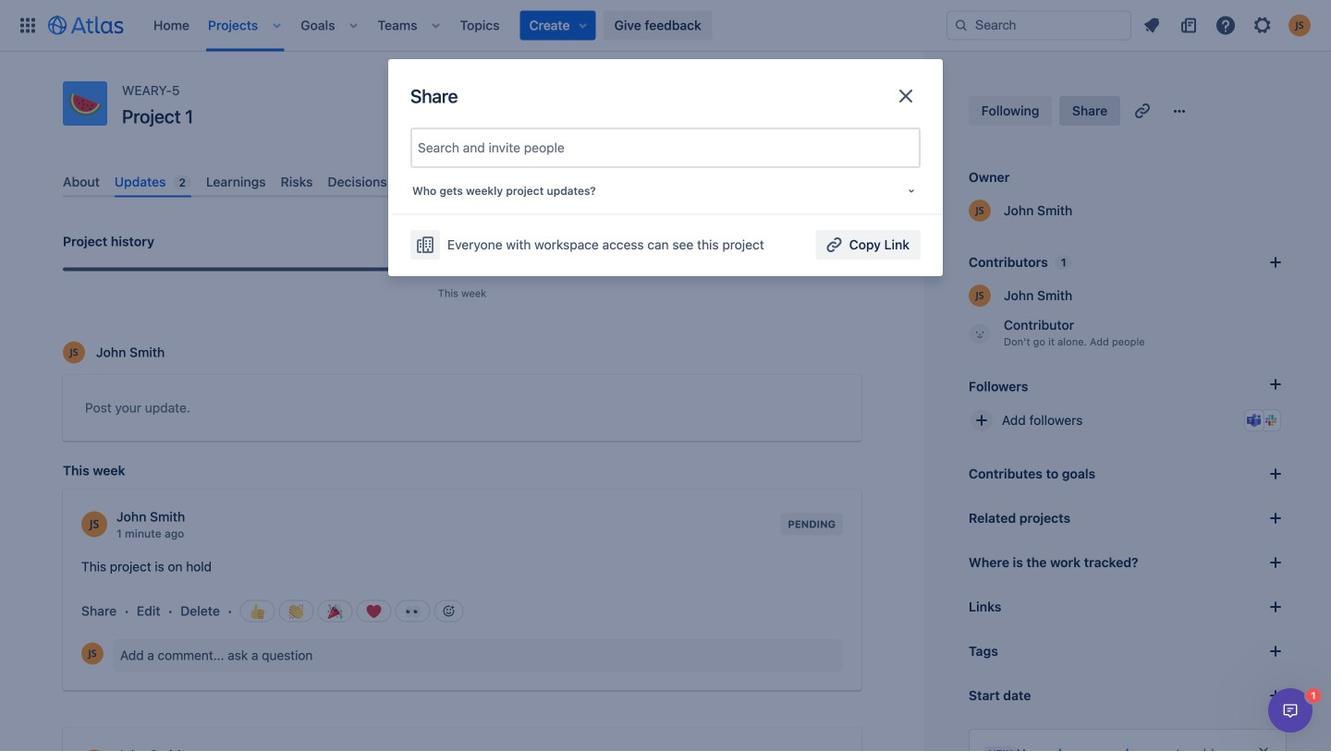 Task type: locate. For each thing, give the bounding box(es) containing it.
:heart: image
[[367, 605, 381, 619]]

slack logo showing nan channels are connected to this project image
[[1264, 413, 1279, 428]]

banner
[[0, 0, 1332, 52]]

tab list
[[55, 167, 869, 198]]

:clap: image
[[289, 605, 304, 619], [289, 605, 304, 619]]

close modal image
[[895, 85, 917, 107]]

:tada: image
[[328, 605, 343, 619]]

search image
[[954, 18, 969, 33]]

help image
[[1215, 14, 1237, 37]]

dialog
[[1269, 689, 1313, 733]]

access information image
[[414, 234, 436, 256]]

:thumbsup: image
[[250, 605, 265, 619], [250, 605, 265, 619]]

None text field
[[418, 139, 421, 157]]

add follower image
[[971, 410, 993, 432]]

None search field
[[947, 11, 1132, 40]]

:heart: image
[[367, 605, 381, 619]]

:eyes: image
[[406, 605, 420, 619], [406, 605, 420, 619]]



Task type: describe. For each thing, give the bounding box(es) containing it.
add a follower image
[[1265, 374, 1287, 396]]

top element
[[11, 0, 947, 51]]

close banner image
[[1257, 745, 1271, 752]]

expand image
[[904, 184, 919, 198]]

msteams logo showing  channels are connected to this project image
[[1247, 413, 1262, 428]]

Search field
[[947, 11, 1132, 40]]

Main content area, start typing to enter text. text field
[[85, 397, 840, 426]]

:tada: image
[[328, 605, 343, 619]]



Task type: vqa. For each thing, say whether or not it's contained in the screenshot.
jira image
no



